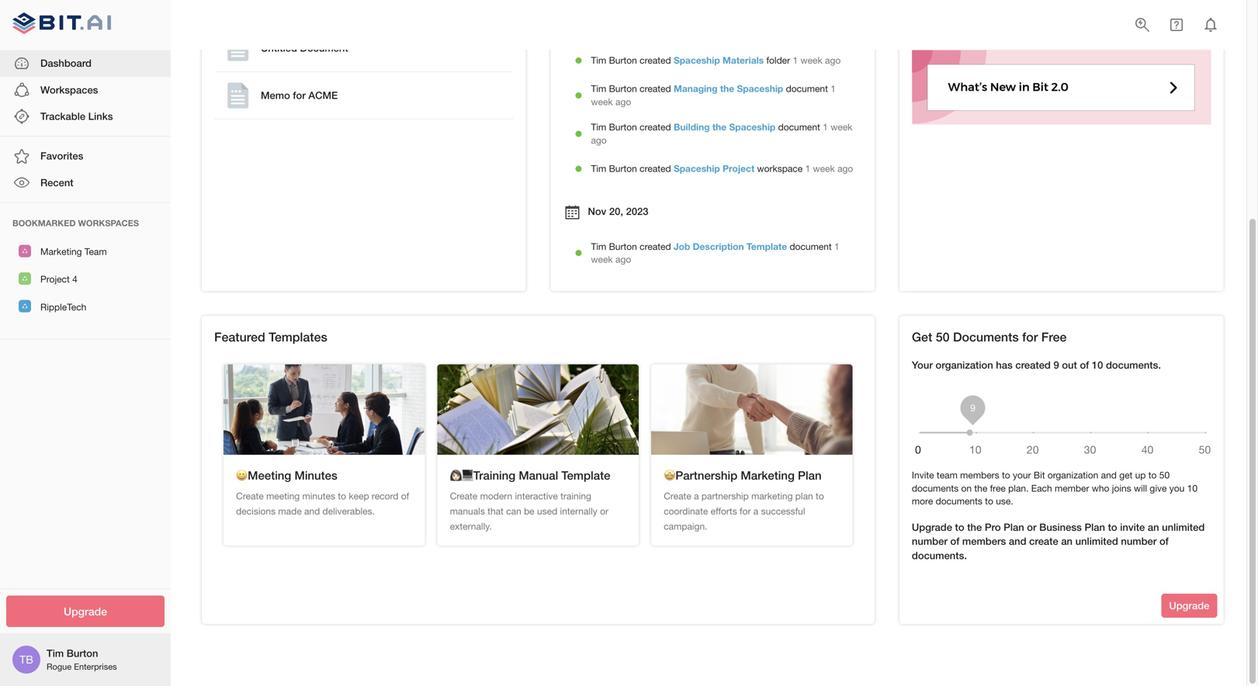 Task type: vqa. For each thing, say whether or not it's contained in the screenshot.


Task type: locate. For each thing, give the bounding box(es) containing it.
project
[[723, 163, 755, 174], [40, 274, 70, 285]]

1 vertical spatial an
[[1062, 536, 1073, 548]]

for right efforts on the bottom right
[[740, 506, 751, 517]]

0 horizontal spatial organization
[[936, 359, 994, 371]]

create
[[1030, 536, 1059, 548]]

0 vertical spatial a
[[694, 491, 699, 502]]

🤩partnership marketing plan
[[664, 469, 822, 483]]

upgrade to the pro plan or business plan to invite an unlimited number of members and create an unlimited number of documents.
[[912, 521, 1206, 562]]

3 create from the left
[[664, 491, 692, 502]]

get
[[912, 330, 933, 344]]

your
[[912, 359, 933, 371]]

1 horizontal spatial plan
[[1004, 521, 1025, 533]]

0 horizontal spatial plan
[[798, 469, 822, 483]]

managing the spaceship link
[[674, 83, 784, 94]]

created left building
[[640, 122, 671, 133]]

and inside create meeting minutes to keep record of decisions made and deliverables.
[[304, 506, 320, 517]]

1 number from the left
[[912, 536, 948, 548]]

10 right you
[[1188, 483, 1198, 494]]

0 horizontal spatial an
[[1062, 536, 1073, 548]]

acme
[[309, 89, 338, 101]]

documents down the on
[[936, 496, 983, 507]]

documents down team
[[912, 483, 959, 494]]

0 horizontal spatial project
[[40, 274, 70, 285]]

week for tim burton created building the spaceship document
[[831, 122, 853, 133]]

marketing inside button
[[40, 246, 82, 257]]

members up the on
[[961, 470, 1000, 481]]

tim burton created spaceship project workspace 1 week ago
[[591, 163, 854, 174]]

tim for tim burton created building the spaceship document
[[591, 122, 607, 133]]

externally.
[[450, 521, 492, 532]]

50 right get
[[936, 330, 950, 344]]

created left job
[[640, 241, 671, 252]]

the right the on
[[975, 483, 988, 494]]

templates
[[269, 330, 328, 344]]

for left "acme"
[[293, 89, 306, 101]]

1 vertical spatial documents.
[[912, 550, 968, 562]]

number down the more
[[912, 536, 948, 548]]

and left create
[[1009, 536, 1027, 548]]

manual
[[519, 469, 559, 483]]

week for tim burton created job description template document
[[591, 254, 613, 265]]

0 horizontal spatial upgrade
[[64, 605, 107, 618]]

create up decisions
[[236, 491, 264, 502]]

created for spaceship project
[[640, 163, 671, 174]]

created left the 9
[[1016, 359, 1051, 371]]

1 1 week ago from the top
[[591, 83, 836, 107]]

0 vertical spatial organization
[[936, 359, 994, 371]]

marketing up marketing
[[741, 469, 795, 483]]

1 horizontal spatial or
[[1028, 521, 1037, 533]]

2 vertical spatial 1 week ago
[[591, 241, 840, 265]]

created for job description template
[[640, 241, 671, 252]]

🤩partnership marketing plan image
[[652, 364, 853, 455]]

for
[[293, 89, 306, 101], [1023, 330, 1039, 344], [740, 506, 751, 517]]

marketing team
[[40, 246, 107, 257]]

plan right pro
[[1004, 521, 1025, 533]]

1 horizontal spatial 50
[[1160, 470, 1170, 481]]

to right plan
[[816, 491, 825, 502]]

0 vertical spatial and
[[1102, 470, 1117, 481]]

0 vertical spatial document
[[786, 83, 829, 94]]

to inside create a partnership marketing plan to coordinate efforts for a successful campaign.
[[816, 491, 825, 502]]

created for spaceship materials
[[640, 55, 671, 66]]

2023
[[626, 205, 649, 217]]

template right description
[[747, 241, 788, 252]]

1 vertical spatial members
[[963, 536, 1007, 548]]

1 horizontal spatial marketing
[[741, 469, 795, 483]]

1 horizontal spatial 10
[[1188, 483, 1198, 494]]

3 1 week ago from the top
[[591, 241, 840, 265]]

week
[[801, 55, 823, 66], [591, 96, 613, 107], [831, 122, 853, 133], [813, 163, 835, 174], [591, 254, 613, 265]]

20,
[[610, 205, 624, 217]]

bit
[[1034, 470, 1046, 481]]

to up deliverables.
[[338, 491, 346, 502]]

0 horizontal spatial marketing
[[40, 246, 82, 257]]

documents. right 'out'
[[1107, 359, 1162, 371]]

links
[[88, 110, 113, 122]]

ago
[[826, 55, 841, 66], [616, 96, 632, 107], [591, 135, 607, 146], [838, 163, 854, 174], [616, 254, 632, 265]]

and inside invite team members to your bit organization and get up to 50 documents on the free plan. each member who joins will give you 10 more documents to use.
[[1102, 470, 1117, 481]]

1 create from the left
[[236, 491, 264, 502]]

and inside upgrade to the pro plan or business plan to invite an unlimited number of members and create an unlimited number of documents.
[[1009, 536, 1027, 548]]

1 vertical spatial template
[[562, 469, 611, 483]]

1 vertical spatial project
[[40, 274, 70, 285]]

0 vertical spatial members
[[961, 470, 1000, 481]]

1 for tim burton created job description template document
[[835, 241, 840, 252]]

burton for tim burton created job description template document
[[609, 241, 637, 252]]

members inside upgrade to the pro plan or business plan to invite an unlimited number of members and create an unlimited number of documents.
[[963, 536, 1007, 548]]

get
[[1120, 470, 1133, 481]]

documents. down the more
[[912, 550, 968, 562]]

member
[[1055, 483, 1090, 494]]

deliverables.
[[323, 506, 375, 517]]

marketing
[[40, 246, 82, 257], [741, 469, 795, 483]]

10 right 'out'
[[1093, 359, 1104, 371]]

and down the minutes
[[304, 506, 320, 517]]

0 vertical spatial 1 week ago
[[591, 83, 836, 107]]

create meeting minutes to keep record of decisions made and deliverables.
[[236, 491, 409, 517]]

unlimited down you
[[1163, 521, 1206, 533]]

1 vertical spatial or
[[1028, 521, 1037, 533]]

2 horizontal spatial upgrade
[[1170, 600, 1210, 612]]

manuals
[[450, 506, 485, 517]]

50 up give
[[1160, 470, 1170, 481]]

memo
[[261, 89, 290, 101]]

burton for tim burton created building the spaceship document
[[609, 122, 637, 133]]

for left free
[[1023, 330, 1039, 344]]

tim burton created building the spaceship document
[[591, 122, 821, 133]]

document for tim burton created building the spaceship document
[[779, 122, 821, 133]]

documents
[[954, 330, 1019, 344]]

members down pro
[[963, 536, 1007, 548]]

0 vertical spatial marketing
[[40, 246, 82, 257]]

documents. inside upgrade to the pro plan or business plan to invite an unlimited number of members and create an unlimited number of documents.
[[912, 550, 968, 562]]

1 horizontal spatial for
[[740, 506, 751, 517]]

1 for tim burton created building the spaceship document
[[823, 122, 829, 133]]

10
[[1093, 359, 1104, 371], [1188, 483, 1198, 494]]

burton inside "tim burton rogue enterprises"
[[67, 648, 98, 660]]

1 vertical spatial and
[[304, 506, 320, 517]]

number
[[912, 536, 948, 548], [1122, 536, 1157, 548]]

or up create
[[1028, 521, 1037, 533]]

and up who
[[1102, 470, 1117, 481]]

1 vertical spatial document
[[779, 122, 821, 133]]

create
[[236, 491, 264, 502], [450, 491, 478, 502], [664, 491, 692, 502]]

0 vertical spatial unlimited
[[1163, 521, 1206, 533]]

document
[[786, 83, 829, 94], [779, 122, 821, 133], [790, 241, 832, 252]]

of right 'record'
[[401, 491, 409, 502]]

documents
[[912, 483, 959, 494], [936, 496, 983, 507]]

tim burton created job description template document
[[591, 241, 832, 252]]

to
[[1003, 470, 1011, 481], [1149, 470, 1157, 481], [338, 491, 346, 502], [816, 491, 825, 502], [986, 496, 994, 507], [956, 521, 965, 533], [1109, 521, 1118, 533]]

1 vertical spatial a
[[754, 506, 759, 517]]

trackable links button
[[0, 103, 171, 130]]

documents.
[[1107, 359, 1162, 371], [912, 550, 968, 562]]

2 horizontal spatial create
[[664, 491, 692, 502]]

favorites
[[40, 150, 83, 162]]

plan up plan
[[798, 469, 822, 483]]

spaceship up managing
[[674, 55, 720, 66]]

to left "invite"
[[1109, 521, 1118, 533]]

👩🏻💻training manual template
[[450, 469, 611, 483]]

2 create from the left
[[450, 491, 478, 502]]

the inside invite team members to your bit organization and get up to 50 documents on the free plan. each member who joins will give you 10 more documents to use.
[[975, 483, 988, 494]]

created for building the spaceship
[[640, 122, 671, 133]]

create inside create meeting minutes to keep record of decisions made and deliverables.
[[236, 491, 264, 502]]

a down marketing
[[754, 506, 759, 517]]

burton
[[609, 55, 637, 66], [609, 83, 637, 94], [609, 122, 637, 133], [609, 163, 637, 174], [609, 241, 637, 252], [67, 648, 98, 660]]

organization inside invite team members to your bit organization and get up to 50 documents on the free plan. each member who joins will give you 10 more documents to use.
[[1048, 470, 1099, 481]]

or right internally
[[600, 506, 609, 517]]

1 horizontal spatial number
[[1122, 536, 1157, 548]]

1 vertical spatial organization
[[1048, 470, 1099, 481]]

1 vertical spatial 10
[[1188, 483, 1198, 494]]

project left 4
[[40, 274, 70, 285]]

1 horizontal spatial create
[[450, 491, 478, 502]]

0 vertical spatial an
[[1148, 521, 1160, 533]]

rogue
[[47, 662, 72, 672]]

0 vertical spatial documents.
[[1107, 359, 1162, 371]]

template up the training
[[562, 469, 611, 483]]

organization up member
[[1048, 470, 1099, 481]]

2 vertical spatial and
[[1009, 536, 1027, 548]]

create up "manuals"
[[450, 491, 478, 502]]

create up coordinate
[[664, 491, 692, 502]]

0 horizontal spatial create
[[236, 491, 264, 502]]

0 horizontal spatial 50
[[936, 330, 950, 344]]

plan right 'business'
[[1085, 521, 1106, 533]]

0 horizontal spatial unlimited
[[1076, 536, 1119, 548]]

0 horizontal spatial number
[[912, 536, 948, 548]]

up
[[1136, 470, 1147, 481]]

spaceship
[[674, 55, 720, 66], [737, 83, 784, 94], [730, 122, 776, 133], [674, 163, 720, 174]]

1 vertical spatial 50
[[1160, 470, 1170, 481]]

1 horizontal spatial organization
[[1048, 470, 1099, 481]]

workspace
[[758, 163, 803, 174]]

and
[[1102, 470, 1117, 481], [304, 506, 320, 517], [1009, 536, 1027, 548]]

1 horizontal spatial unlimited
[[1163, 521, 1206, 533]]

0 horizontal spatial and
[[304, 506, 320, 517]]

0 vertical spatial or
[[600, 506, 609, 517]]

1 horizontal spatial project
[[723, 163, 755, 174]]

ago for tim burton created building the spaceship document
[[591, 135, 607, 146]]

tim inside "tim burton rogue enterprises"
[[47, 648, 64, 660]]

use.
[[997, 496, 1014, 507]]

2 horizontal spatial for
[[1023, 330, 1039, 344]]

joins
[[1113, 483, 1132, 494]]

tim burton rogue enterprises
[[47, 648, 117, 672]]

1 horizontal spatial upgrade button
[[1162, 594, 1218, 618]]

your organization has created 9 out of 10 documents.
[[912, 359, 1162, 371]]

marketing up project 4
[[40, 246, 82, 257]]

created up tim burton created managing the spaceship document
[[640, 55, 671, 66]]

1 week ago for job
[[591, 241, 840, 265]]

document for tim burton created job description template document
[[790, 241, 832, 252]]

a up coordinate
[[694, 491, 699, 502]]

2 vertical spatial for
[[740, 506, 751, 517]]

0 vertical spatial template
[[747, 241, 788, 252]]

upgrade button
[[1162, 594, 1218, 618], [6, 596, 165, 627]]

create for 😀meeting minutes
[[236, 491, 264, 502]]

create inside create a partnership marketing plan to coordinate efforts for a successful campaign.
[[664, 491, 692, 502]]

1 for tim burton created managing the spaceship document
[[831, 83, 836, 94]]

9
[[1054, 359, 1060, 371]]

1 horizontal spatial upgrade
[[912, 521, 953, 533]]

1 horizontal spatial template
[[747, 241, 788, 252]]

1 vertical spatial 1 week ago
[[591, 122, 853, 146]]

job description template link
[[674, 241, 788, 252]]

🤩partnership
[[664, 469, 738, 483]]

that
[[488, 506, 504, 517]]

0 horizontal spatial or
[[600, 506, 609, 517]]

created up "2023"
[[640, 163, 671, 174]]

business
[[1040, 521, 1082, 533]]

project left workspace
[[723, 163, 755, 174]]

created left managing
[[640, 83, 671, 94]]

an down 'business'
[[1062, 536, 1073, 548]]

create inside create modern interactive training manuals that can be used internally or externally.
[[450, 491, 478, 502]]

2 horizontal spatial and
[[1102, 470, 1117, 481]]

spaceship materials link
[[674, 55, 764, 66]]

job
[[674, 241, 691, 252]]

keep
[[349, 491, 369, 502]]

bookmarked
[[12, 218, 76, 228]]

project 4
[[40, 274, 77, 285]]

number down "invite"
[[1122, 536, 1157, 548]]

unlimited down 'business'
[[1076, 536, 1119, 548]]

2 vertical spatial document
[[790, 241, 832, 252]]

1 week ago for building
[[591, 122, 853, 146]]

successful
[[762, 506, 806, 517]]

0 horizontal spatial a
[[694, 491, 699, 502]]

a
[[694, 491, 699, 502], [754, 506, 759, 517]]

an
[[1148, 521, 1160, 533], [1062, 536, 1073, 548]]

an right "invite"
[[1148, 521, 1160, 533]]

😀meeting minutes image
[[224, 364, 425, 455]]

tim for tim burton created spaceship project workspace 1 week ago
[[591, 163, 607, 174]]

0 horizontal spatial documents.
[[912, 550, 968, 562]]

to right the up
[[1149, 470, 1157, 481]]

1 horizontal spatial and
[[1009, 536, 1027, 548]]

1 horizontal spatial an
[[1148, 521, 1160, 533]]

0 vertical spatial 10
[[1093, 359, 1104, 371]]

created for managing the spaceship
[[640, 83, 671, 94]]

to up free
[[1003, 470, 1011, 481]]

the left pro
[[968, 521, 983, 533]]

0 vertical spatial 50
[[936, 330, 950, 344]]

1 vertical spatial unlimited
[[1076, 536, 1119, 548]]

0 horizontal spatial 10
[[1093, 359, 1104, 371]]

2 1 week ago from the top
[[591, 122, 853, 146]]

organization
[[936, 359, 994, 371], [1048, 470, 1099, 481]]

members
[[961, 470, 1000, 481], [963, 536, 1007, 548]]

0 vertical spatial for
[[293, 89, 306, 101]]

featured templates
[[214, 330, 328, 344]]

managing
[[674, 83, 718, 94]]

organization down documents
[[936, 359, 994, 371]]

invite
[[912, 470, 935, 481]]

meeting
[[266, 491, 300, 502]]



Task type: describe. For each thing, give the bounding box(es) containing it.
tim for tim burton created spaceship materials folder 1 week ago
[[591, 55, 607, 66]]

plan
[[796, 491, 814, 502]]

more
[[912, 496, 934, 507]]

description
[[693, 241, 744, 252]]

marketing team button
[[0, 237, 171, 265]]

the down the spaceship materials link
[[721, 83, 735, 94]]

memo for acme link
[[217, 75, 511, 116]]

building the spaceship link
[[674, 122, 776, 133]]

workspaces button
[[0, 77, 171, 103]]

team
[[937, 470, 958, 481]]

tim for tim burton created managing the spaceship document
[[591, 83, 607, 94]]

👩🏻💻training
[[450, 469, 516, 483]]

create for 🤩partnership marketing plan
[[664, 491, 692, 502]]

project inside project 4 button
[[40, 274, 70, 285]]

tim burton created spaceship materials folder 1 week ago
[[591, 55, 841, 66]]

😀meeting minutes
[[236, 469, 338, 483]]

1 vertical spatial marketing
[[741, 469, 795, 483]]

or inside create modern interactive training manuals that can be used internally or externally.
[[600, 506, 609, 517]]

0 vertical spatial documents
[[912, 483, 959, 494]]

featured
[[214, 330, 265, 344]]

to left the use. on the bottom right
[[986, 496, 994, 507]]

10 inside invite team members to your bit organization and get up to 50 documents on the free plan. each member who joins will give you 10 more documents to use.
[[1188, 483, 1198, 494]]

1 vertical spatial documents
[[936, 496, 983, 507]]

on
[[962, 483, 972, 494]]

of right 'out'
[[1081, 359, 1090, 371]]

burton for tim burton created managing the spaceship document
[[609, 83, 637, 94]]

untitled document link
[[217, 28, 511, 68]]

rippletech
[[40, 302, 86, 312]]

burton for tim burton rogue enterprises
[[67, 648, 98, 660]]

👩🏻💻training manual template image
[[438, 364, 639, 455]]

minutes
[[295, 469, 338, 483]]

used
[[537, 506, 558, 517]]

can
[[506, 506, 522, 517]]

1 horizontal spatial documents.
[[1107, 359, 1162, 371]]

create modern interactive training manuals that can be used internally or externally.
[[450, 491, 609, 532]]

get 50 documents for free
[[912, 330, 1067, 344]]

ago for tim burton created managing the spaceship document
[[616, 96, 632, 107]]

pro
[[985, 521, 1001, 533]]

recent
[[40, 177, 73, 189]]

1 week ago for managing
[[591, 83, 836, 107]]

upgrade inside upgrade to the pro plan or business plan to invite an unlimited number of members and create an unlimited number of documents.
[[912, 521, 953, 533]]

1 vertical spatial for
[[1023, 330, 1039, 344]]

or inside upgrade to the pro plan or business plan to invite an unlimited number of members and create an unlimited number of documents.
[[1028, 521, 1037, 533]]

project 4 button
[[0, 265, 171, 293]]

create a partnership marketing plan to coordinate efforts for a successful campaign.
[[664, 491, 825, 532]]

efforts
[[711, 506, 738, 517]]

spaceship down materials
[[737, 83, 784, 94]]

will
[[1135, 483, 1148, 494]]

your
[[1013, 470, 1032, 481]]

the inside upgrade to the pro plan or business plan to invite an unlimited number of members and create an unlimited number of documents.
[[968, 521, 983, 533]]

upgrade for leftmost upgrade button
[[64, 605, 107, 618]]

materials
[[723, 55, 764, 66]]

0 horizontal spatial upgrade button
[[6, 596, 165, 627]]

tim for tim burton created job description template document
[[591, 241, 607, 252]]

internally
[[560, 506, 598, 517]]

burton for tim burton created spaceship project workspace 1 week ago
[[609, 163, 637, 174]]

to inside create meeting minutes to keep record of decisions made and deliverables.
[[338, 491, 346, 502]]

partnership
[[702, 491, 749, 502]]

document for tim burton created managing the spaceship document
[[786, 83, 829, 94]]

upgrade for rightmost upgrade button
[[1170, 600, 1210, 612]]

1 horizontal spatial a
[[754, 506, 759, 517]]

50 inside invite team members to your bit organization and get up to 50 documents on the free plan. each member who joins will give you 10 more documents to use.
[[1160, 470, 1170, 481]]

create for 👩🏻💻training manual template
[[450, 491, 478, 502]]

2 number from the left
[[1122, 536, 1157, 548]]

nov 20, 2023
[[588, 205, 649, 217]]

of down give
[[1160, 536, 1169, 548]]

untitled
[[261, 42, 297, 54]]

building
[[674, 122, 710, 133]]

you
[[1170, 483, 1185, 494]]

made
[[278, 506, 302, 517]]

0 horizontal spatial for
[[293, 89, 306, 101]]

😀meeting
[[236, 469, 291, 483]]

dashboard
[[40, 57, 92, 69]]

of down team
[[951, 536, 960, 548]]

the right building
[[713, 122, 727, 133]]

of inside create meeting minutes to keep record of decisions made and deliverables.
[[401, 491, 409, 502]]

recent button
[[0, 170, 171, 196]]

modern
[[480, 491, 513, 502]]

interactive
[[515, 491, 558, 502]]

invite team members to your bit organization and get up to 50 documents on the free plan. each member who joins will give you 10 more documents to use.
[[912, 470, 1198, 507]]

minutes
[[303, 491, 335, 502]]

spaceship project link
[[674, 163, 755, 174]]

who
[[1093, 483, 1110, 494]]

record
[[372, 491, 399, 502]]

2 horizontal spatial plan
[[1085, 521, 1106, 533]]

4
[[72, 274, 77, 285]]

rippletech button
[[0, 293, 171, 320]]

workspaces
[[78, 218, 139, 228]]

burton for tim burton created spaceship materials folder 1 week ago
[[609, 55, 637, 66]]

coordinate
[[664, 506, 709, 517]]

has
[[997, 359, 1013, 371]]

untitled document
[[261, 42, 348, 54]]

invite
[[1121, 521, 1146, 533]]

tb
[[20, 654, 33, 666]]

marketing
[[752, 491, 793, 502]]

campaign.
[[664, 521, 708, 532]]

decisions
[[236, 506, 276, 517]]

give
[[1150, 483, 1168, 494]]

0 vertical spatial project
[[723, 163, 755, 174]]

week for tim burton created managing the spaceship document
[[591, 96, 613, 107]]

plan.
[[1009, 483, 1029, 494]]

document
[[300, 42, 348, 54]]

free
[[1042, 330, 1067, 344]]

0 horizontal spatial template
[[562, 469, 611, 483]]

training
[[561, 491, 592, 502]]

tim for tim burton rogue enterprises
[[47, 648, 64, 660]]

each
[[1032, 483, 1053, 494]]

spaceship down managing the spaceship 'link'
[[730, 122, 776, 133]]

favorites button
[[0, 143, 171, 170]]

workspaces
[[40, 84, 98, 96]]

ago for tim burton created job description template document
[[616, 254, 632, 265]]

bookmarked workspaces
[[12, 218, 139, 228]]

to left pro
[[956, 521, 965, 533]]

trackable links
[[40, 110, 113, 122]]

for inside create a partnership marketing plan to coordinate efforts for a successful campaign.
[[740, 506, 751, 517]]

members inside invite team members to your bit organization and get up to 50 documents on the free plan. each member who joins will give you 10 more documents to use.
[[961, 470, 1000, 481]]

out
[[1063, 359, 1078, 371]]

enterprises
[[74, 662, 117, 672]]

folder
[[767, 55, 791, 66]]

nov
[[588, 205, 607, 217]]

spaceship down building
[[674, 163, 720, 174]]



